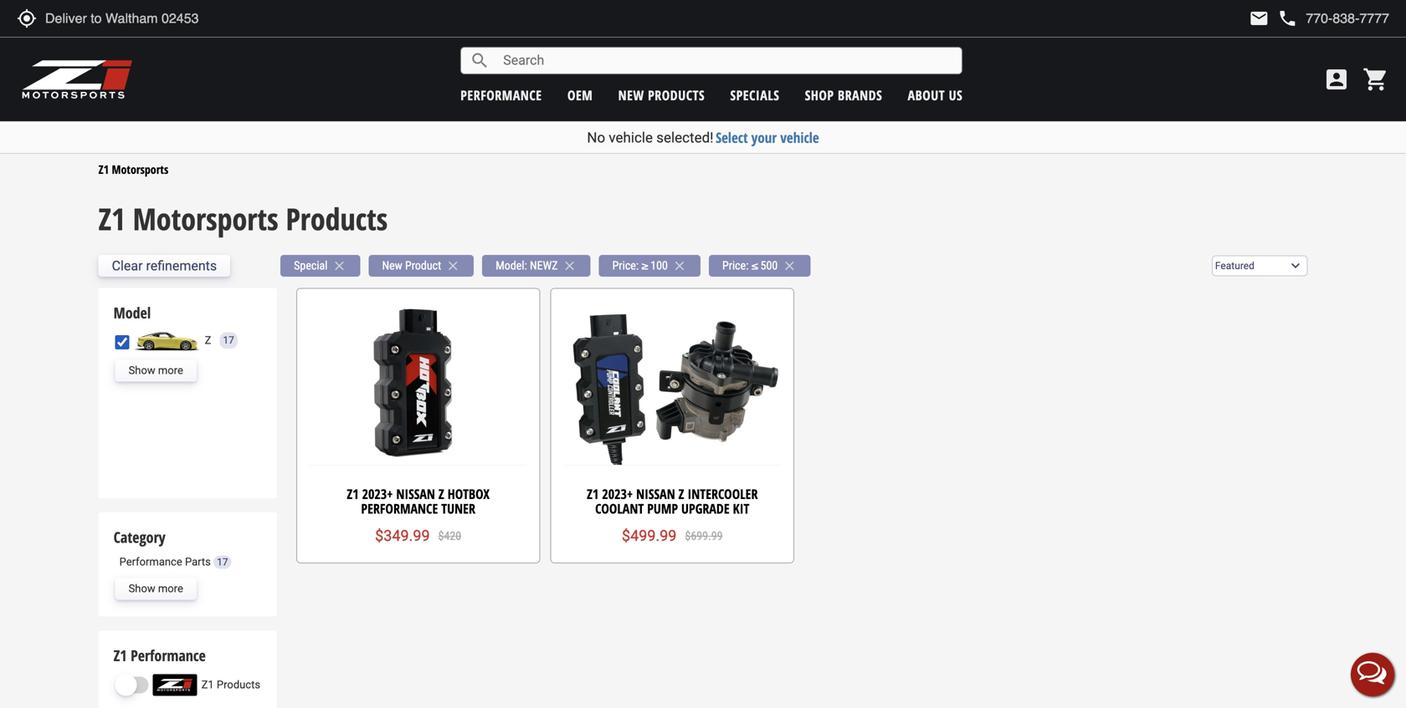 Task type: describe. For each thing, give the bounding box(es) containing it.
$349.99 $420
[[375, 528, 461, 545]]

newz
[[530, 259, 558, 273]]

$499.99 $699.99
[[622, 528, 723, 545]]

2023+ for coolant
[[602, 486, 633, 504]]

new
[[382, 259, 402, 273]]

tuner
[[441, 500, 475, 518]]

clear
[[112, 258, 143, 274]]

$499.99
[[622, 528, 677, 545]]

hotbox
[[448, 486, 490, 504]]

shopping_cart
[[1363, 66, 1389, 93]]

500
[[761, 259, 778, 273]]

100
[[651, 259, 668, 273]]

5 close from the left
[[782, 259, 797, 274]]

oem
[[567, 86, 593, 104]]

1 close from the left
[[332, 259, 347, 274]]

z1 for z1 motorsports
[[98, 162, 109, 177]]

shop brands
[[805, 86, 882, 104]]

us
[[949, 86, 963, 104]]

1 horizontal spatial vehicle
[[780, 128, 819, 147]]

new products
[[618, 86, 705, 104]]

phone
[[1278, 8, 1298, 28]]

nissan for performance
[[396, 486, 435, 504]]

refinements
[[146, 258, 217, 274]]

kit
[[733, 500, 750, 518]]

z1 for z1 motorsports products
[[98, 198, 125, 239]]

z1 for z1 products
[[201, 679, 214, 692]]

z1 2023+ nissan z intercooler coolant pump upgrade kit
[[587, 486, 758, 518]]

z1 motorsports products
[[98, 198, 388, 239]]

phone link
[[1278, 8, 1389, 28]]

z for z1 2023+ nissan z intercooler coolant pump upgrade kit
[[679, 486, 684, 504]]

no vehicle selected! select your vehicle
[[587, 128, 819, 147]]

model
[[113, 303, 151, 323]]

mail phone
[[1249, 8, 1298, 28]]

z1 for z1 2023+ nissan z hotbox performance tuner
[[347, 486, 359, 504]]

more for category
[[158, 583, 183, 596]]

17 inside category performance parts 17
[[217, 557, 228, 569]]

model:
[[496, 259, 527, 273]]

vehicle inside no vehicle selected! select your vehicle
[[609, 129, 653, 146]]

show more for category
[[129, 583, 183, 596]]

2023+ for performance
[[362, 486, 393, 504]]

2 close from the left
[[445, 259, 461, 274]]

new product close
[[382, 259, 461, 274]]

performance for category performance parts 17
[[119, 556, 182, 569]]

pump
[[647, 500, 678, 518]]

select
[[716, 128, 748, 147]]

mail link
[[1249, 8, 1269, 28]]

4 close from the left
[[672, 259, 687, 274]]

brands
[[838, 86, 882, 104]]

performance for z1 performance
[[131, 646, 206, 667]]

3 close from the left
[[562, 259, 577, 274]]

z1 performance
[[113, 646, 206, 667]]

$699.99
[[685, 530, 723, 544]]

shopping_cart link
[[1359, 66, 1389, 93]]

my_location
[[17, 8, 37, 28]]

0 horizontal spatial z
[[205, 334, 211, 347]]

price: for price: ≤ 500 close
[[722, 259, 749, 273]]

performance
[[461, 86, 542, 104]]



Task type: locate. For each thing, give the bounding box(es) containing it.
1 horizontal spatial 2023+
[[602, 486, 633, 504]]

1 nissan from the left
[[396, 486, 435, 504]]

≥
[[641, 259, 648, 273]]

show for model
[[129, 365, 155, 377]]

show for category
[[129, 583, 155, 596]]

2 price: from the left
[[722, 259, 749, 273]]

close right the product
[[445, 259, 461, 274]]

show down category performance parts 17
[[129, 583, 155, 596]]

0 vertical spatial performance
[[361, 500, 438, 518]]

1 vertical spatial show more button
[[115, 579, 197, 601]]

z1 motorsports link
[[98, 162, 168, 177]]

more down category performance parts 17
[[158, 583, 183, 596]]

1 show more button from the top
[[115, 360, 197, 382]]

search
[[470, 51, 490, 71]]

show
[[129, 365, 155, 377], [129, 583, 155, 596]]

parts
[[185, 556, 211, 569]]

show more button down 2023 nissan z 'image'
[[115, 360, 197, 382]]

show more down 2023 nissan z 'image'
[[129, 365, 183, 377]]

1 price: from the left
[[612, 259, 639, 273]]

z for z1 2023+ nissan z hotbox performance tuner
[[439, 486, 444, 504]]

0 vertical spatial motorsports
[[112, 162, 168, 177]]

show more button
[[115, 360, 197, 382], [115, 579, 197, 601]]

2023+ inside z1 2023+ nissan z intercooler coolant pump upgrade kit
[[602, 486, 633, 504]]

z left hotbox
[[439, 486, 444, 504]]

z1 motorsports
[[98, 162, 168, 177]]

0 horizontal spatial products
[[217, 679, 260, 692]]

Search search field
[[490, 48, 962, 74]]

performance up z1 products
[[131, 646, 206, 667]]

show more
[[129, 365, 183, 377], [129, 583, 183, 596]]

products
[[286, 198, 388, 239], [217, 679, 260, 692]]

2023+
[[362, 486, 393, 504], [602, 486, 633, 504]]

2023 nissan z image
[[134, 330, 201, 352]]

1 horizontal spatial price:
[[722, 259, 749, 273]]

new products link
[[618, 86, 705, 104]]

performance inside "z1 2023+ nissan z hotbox performance tuner"
[[361, 500, 438, 518]]

1 vertical spatial products
[[217, 679, 260, 692]]

2 show from the top
[[129, 583, 155, 596]]

z1 for z1 performance
[[113, 646, 127, 667]]

$349.99
[[375, 528, 430, 545]]

nissan
[[396, 486, 435, 504], [636, 486, 675, 504]]

coolant
[[595, 500, 644, 518]]

select your vehicle link
[[716, 128, 819, 147]]

close right 500
[[782, 259, 797, 274]]

2 show more from the top
[[129, 583, 183, 596]]

show more button for model
[[115, 360, 197, 382]]

2 more from the top
[[158, 583, 183, 596]]

z
[[205, 334, 211, 347], [439, 486, 444, 504], [679, 486, 684, 504]]

0 horizontal spatial vehicle
[[609, 129, 653, 146]]

upgrade
[[681, 500, 730, 518]]

z1 for z1 2023+ nissan z intercooler coolant pump upgrade kit
[[587, 486, 599, 504]]

price: inside price: ≥ 100 close
[[612, 259, 639, 273]]

1 vertical spatial more
[[158, 583, 183, 596]]

more for model
[[158, 365, 183, 377]]

$420
[[438, 530, 461, 544]]

price: ≥ 100 close
[[612, 259, 687, 274]]

mail
[[1249, 8, 1269, 28]]

category
[[113, 528, 165, 548]]

z1 2023+ nissan z hotbox performance tuner
[[347, 486, 490, 518]]

nissan inside "z1 2023+ nissan z hotbox performance tuner"
[[396, 486, 435, 504]]

performance inside category performance parts 17
[[119, 556, 182, 569]]

price: left ≥
[[612, 259, 639, 273]]

vehicle right your
[[780, 128, 819, 147]]

z inside z1 2023+ nissan z intercooler coolant pump upgrade kit
[[679, 486, 684, 504]]

nissan for coolant
[[636, 486, 675, 504]]

performance link
[[461, 86, 542, 104]]

0 vertical spatial show
[[129, 365, 155, 377]]

price:
[[612, 259, 639, 273], [722, 259, 749, 273]]

products
[[648, 86, 705, 104]]

about
[[908, 86, 945, 104]]

1 vertical spatial performance
[[119, 556, 182, 569]]

1 show from the top
[[129, 365, 155, 377]]

performance down category
[[119, 556, 182, 569]]

nissan up $499.99
[[636, 486, 675, 504]]

price: for price: ≥ 100 close
[[612, 259, 639, 273]]

0 vertical spatial 17
[[223, 335, 234, 347]]

more down 2023 nissan z 'image'
[[158, 365, 183, 377]]

2 2023+ from the left
[[602, 486, 633, 504]]

close
[[332, 259, 347, 274], [445, 259, 461, 274], [562, 259, 577, 274], [672, 259, 687, 274], [782, 259, 797, 274]]

no
[[587, 129, 605, 146]]

0 vertical spatial show more
[[129, 365, 183, 377]]

about us
[[908, 86, 963, 104]]

shop brands link
[[805, 86, 882, 104]]

price: inside the price: ≤ 500 close
[[722, 259, 749, 273]]

clear refinements button
[[98, 255, 230, 277]]

None checkbox
[[115, 335, 129, 350]]

1 horizontal spatial products
[[286, 198, 388, 239]]

special close
[[294, 259, 347, 274]]

nissan up $349.99 $420
[[396, 486, 435, 504]]

your
[[751, 128, 777, 147]]

z1 inside z1 2023+ nissan z intercooler coolant pump upgrade kit
[[587, 486, 599, 504]]

oem link
[[567, 86, 593, 104]]

1 horizontal spatial z
[[439, 486, 444, 504]]

nissan inside z1 2023+ nissan z intercooler coolant pump upgrade kit
[[636, 486, 675, 504]]

2023+ up "$349.99"
[[362, 486, 393, 504]]

motorsports for z1 motorsports products
[[133, 198, 278, 239]]

0 vertical spatial products
[[286, 198, 388, 239]]

0 horizontal spatial nissan
[[396, 486, 435, 504]]

show more down category performance parts 17
[[129, 583, 183, 596]]

shop
[[805, 86, 834, 104]]

z right pump
[[679, 486, 684, 504]]

account_box
[[1323, 66, 1350, 93]]

close right the special
[[332, 259, 347, 274]]

z1
[[98, 162, 109, 177], [98, 198, 125, 239], [347, 486, 359, 504], [587, 486, 599, 504], [113, 646, 127, 667], [201, 679, 214, 692]]

z1 products
[[201, 679, 260, 692]]

show more for model
[[129, 365, 183, 377]]

2 horizontal spatial z
[[679, 486, 684, 504]]

z1 motorsports logo image
[[21, 59, 133, 100]]

more
[[158, 365, 183, 377], [158, 583, 183, 596]]

0 horizontal spatial 2023+
[[362, 486, 393, 504]]

1 vertical spatial motorsports
[[133, 198, 278, 239]]

1 vertical spatial show more
[[129, 583, 183, 596]]

1 vertical spatial 17
[[217, 557, 228, 569]]

show more button for category
[[115, 579, 197, 601]]

z inside "z1 2023+ nissan z hotbox performance tuner"
[[439, 486, 444, 504]]

close right the newz
[[562, 259, 577, 274]]

17 right 2023 nissan z 'image'
[[223, 335, 234, 347]]

specials link
[[730, 86, 780, 104]]

1 horizontal spatial nissan
[[636, 486, 675, 504]]

show down 2023 nissan z 'image'
[[129, 365, 155, 377]]

intercooler
[[688, 486, 758, 504]]

price: ≤ 500 close
[[722, 259, 797, 274]]

performance up "$349.99"
[[361, 500, 438, 518]]

2023+ left pump
[[602, 486, 633, 504]]

category performance parts 17
[[113, 528, 228, 569]]

1 2023+ from the left
[[362, 486, 393, 504]]

vehicle
[[780, 128, 819, 147], [609, 129, 653, 146]]

z right 2023 nissan z 'image'
[[205, 334, 211, 347]]

≤
[[751, 259, 758, 273]]

17
[[223, 335, 234, 347], [217, 557, 228, 569]]

z1 inside "z1 2023+ nissan z hotbox performance tuner"
[[347, 486, 359, 504]]

2 show more button from the top
[[115, 579, 197, 601]]

specials
[[730, 86, 780, 104]]

0 vertical spatial show more button
[[115, 360, 197, 382]]

about us link
[[908, 86, 963, 104]]

close right 100
[[672, 259, 687, 274]]

new
[[618, 86, 644, 104]]

performance
[[361, 500, 438, 518], [119, 556, 182, 569], [131, 646, 206, 667]]

price: left ≤
[[722, 259, 749, 273]]

2023+ inside "z1 2023+ nissan z hotbox performance tuner"
[[362, 486, 393, 504]]

1 vertical spatial show
[[129, 583, 155, 596]]

2 nissan from the left
[[636, 486, 675, 504]]

special
[[294, 259, 328, 273]]

1 show more from the top
[[129, 365, 183, 377]]

account_box link
[[1319, 66, 1354, 93]]

0 vertical spatial more
[[158, 365, 183, 377]]

0 horizontal spatial price:
[[612, 259, 639, 273]]

product
[[405, 259, 441, 273]]

selected!
[[656, 129, 714, 146]]

vehicle right no
[[609, 129, 653, 146]]

model: newz close
[[496, 259, 577, 274]]

clear refinements
[[112, 258, 217, 274]]

motorsports for z1 motorsports
[[112, 162, 168, 177]]

show more button down category performance parts 17
[[115, 579, 197, 601]]

motorsports
[[112, 162, 168, 177], [133, 198, 278, 239]]

17 right parts
[[217, 557, 228, 569]]

2 vertical spatial performance
[[131, 646, 206, 667]]

1 more from the top
[[158, 365, 183, 377]]



Task type: vqa. For each thing, say whether or not it's contained in the screenshot.
the Clear refinements 'BUTTON'
yes



